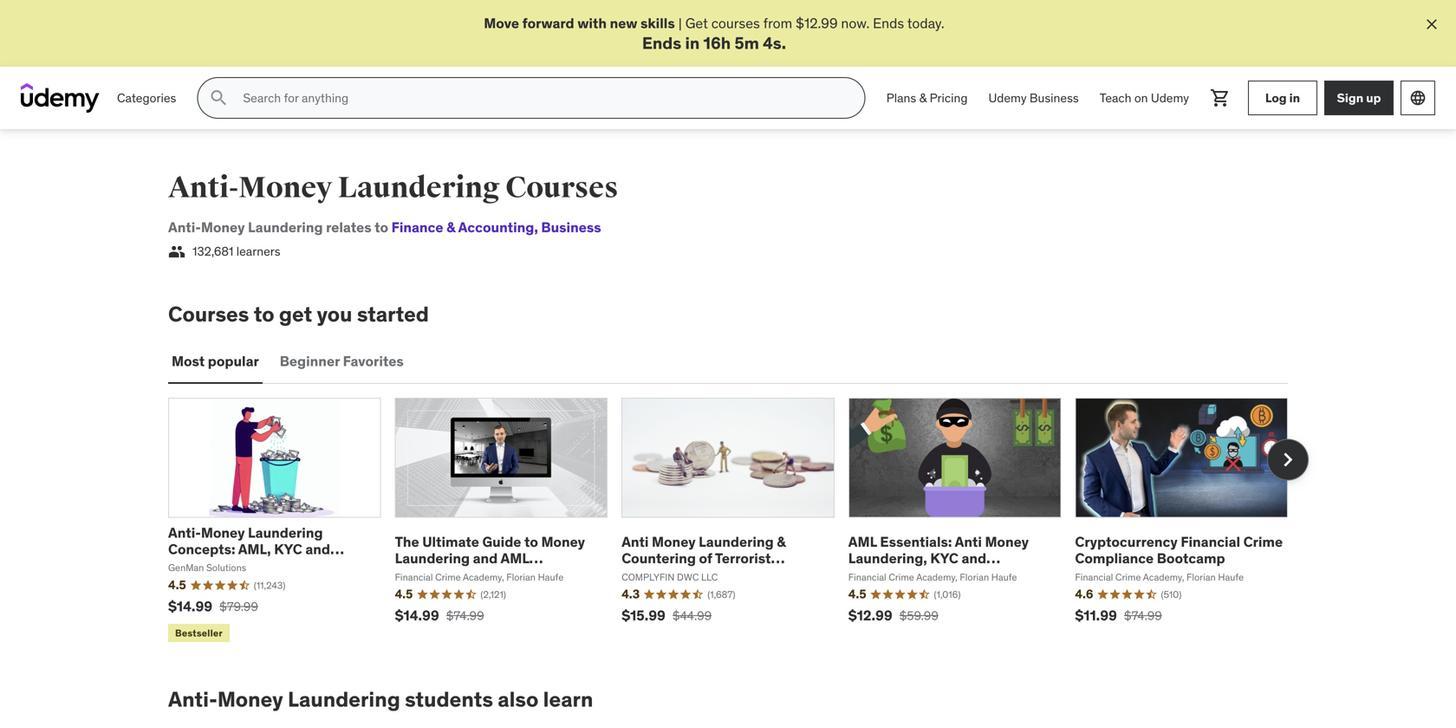 Task type: describe. For each thing, give the bounding box(es) containing it.
compliance inside the ultimate guide to money laundering and aml compliance
[[395, 567, 474, 584]]

aml inside aml essentials: anti money laundering, kyc and compliance
[[849, 533, 877, 551]]

sign
[[1338, 90, 1364, 106]]

0 horizontal spatial ends
[[642, 32, 682, 53]]

crime
[[1244, 533, 1284, 551]]

close image
[[1424, 16, 1441, 33]]

beginner favorites
[[280, 353, 404, 370]]

teach
[[1100, 90, 1132, 106]]

udemy business
[[989, 90, 1079, 106]]

money for anti money laundering & countering of terrorist financing
[[652, 533, 696, 551]]

finance
[[392, 219, 444, 236]]

new
[[610, 14, 638, 32]]

business inside the udemy business link
[[1030, 90, 1079, 106]]

and for anti
[[962, 550, 987, 568]]

also
[[498, 687, 539, 713]]

anti-money laundering courses
[[168, 170, 619, 206]]

plans & pricing link
[[876, 77, 979, 119]]

udemy business link
[[979, 77, 1090, 119]]

aml,
[[238, 541, 271, 558]]

0 horizontal spatial &
[[447, 219, 456, 236]]

most popular button
[[168, 341, 263, 383]]

the
[[395, 533, 419, 551]]

categories
[[117, 90, 176, 106]]

countering
[[622, 550, 696, 568]]

132,681 learners
[[193, 244, 281, 259]]

with
[[578, 14, 607, 32]]

laundering for &
[[699, 533, 774, 551]]

1 horizontal spatial ends
[[873, 14, 905, 32]]

aml essentials: anti money laundering, kyc and compliance link
[[849, 533, 1029, 584]]

move forward with new skills | get courses from $12.99 now. ends today. ends in 16h 5m 4s .
[[484, 14, 945, 53]]

plans & pricing
[[887, 90, 968, 106]]

anti money laundering & countering of terrorist financing
[[622, 533, 786, 584]]

aml inside the ultimate guide to money laundering and aml compliance
[[501, 550, 529, 568]]

essentials:
[[880, 533, 952, 551]]

anti-money laundering concepts: aml, kyc and compliance
[[168, 524, 330, 575]]

and for laundering
[[306, 541, 330, 558]]

get
[[279, 301, 312, 327]]

most
[[172, 353, 205, 370]]

accounting
[[458, 219, 534, 236]]

the ultimate guide to money laundering and aml compliance
[[395, 533, 585, 584]]

relates
[[326, 219, 372, 236]]

anti inside aml essentials: anti money laundering, kyc and compliance
[[955, 533, 982, 551]]

categories button
[[107, 77, 187, 119]]

anti- for anti-money laundering students also learn
[[168, 687, 218, 713]]

0 vertical spatial courses
[[506, 170, 619, 206]]

cryptocurrency financial crime compliance bootcamp link
[[1076, 533, 1284, 568]]

1 udemy from the left
[[989, 90, 1027, 106]]

to inside the ultimate guide to money laundering and aml compliance
[[525, 533, 538, 551]]

move
[[484, 14, 519, 32]]

finance & accounting link
[[392, 219, 534, 236]]

udemy image
[[21, 83, 100, 113]]

most popular
[[172, 353, 259, 370]]

log in
[[1266, 90, 1301, 106]]

of
[[699, 550, 713, 568]]

money inside aml essentials: anti money laundering, kyc and compliance
[[985, 533, 1029, 551]]

started
[[357, 301, 429, 327]]

forward
[[523, 14, 575, 32]]

0 horizontal spatial to
[[254, 301, 275, 327]]

0 vertical spatial to
[[375, 219, 389, 236]]

laundering inside the ultimate guide to money laundering and aml compliance
[[395, 550, 470, 568]]

beginner favorites button
[[276, 341, 407, 383]]



Task type: locate. For each thing, give the bounding box(es) containing it.
aml essentials: anti money laundering, kyc and compliance
[[849, 533, 1029, 584]]

1 horizontal spatial to
[[375, 219, 389, 236]]

small image
[[168, 243, 186, 260]]

the ultimate guide to money laundering and aml compliance link
[[395, 533, 585, 584]]

|
[[679, 14, 682, 32]]

money
[[238, 170, 333, 206], [201, 219, 245, 236], [201, 524, 245, 542], [542, 533, 585, 551], [652, 533, 696, 551], [985, 533, 1029, 551], [218, 687, 283, 713]]

compliance inside the cryptocurrency financial crime compliance bootcamp
[[1076, 550, 1154, 568]]

kyc inside anti-money laundering concepts: aml, kyc and compliance
[[274, 541, 302, 558]]

udemy inside 'link'
[[1152, 90, 1190, 106]]

shopping cart with 0 items image
[[1211, 88, 1231, 109]]

plans
[[887, 90, 917, 106]]

4 anti- from the top
[[168, 687, 218, 713]]

next image
[[1275, 446, 1302, 474]]

anti up financing
[[622, 533, 649, 551]]

money for anti-money laundering courses
[[238, 170, 333, 206]]

laundering
[[338, 170, 500, 206], [248, 219, 323, 236], [248, 524, 323, 542], [699, 533, 774, 551], [395, 550, 470, 568], [288, 687, 400, 713]]

and right essentials:
[[962, 550, 987, 568]]

anti- for anti-money laundering courses
[[168, 170, 238, 206]]

and
[[306, 541, 330, 558], [473, 550, 498, 568], [962, 550, 987, 568]]

1 horizontal spatial courses
[[506, 170, 619, 206]]

sign up link
[[1325, 81, 1394, 116]]

ultimate
[[422, 533, 479, 551]]

kyc inside aml essentials: anti money laundering, kyc and compliance
[[931, 550, 959, 568]]

1 anti- from the top
[[168, 170, 238, 206]]

learners
[[237, 244, 281, 259]]

money for anti-money laundering concepts: aml, kyc and compliance
[[201, 524, 245, 542]]

1 vertical spatial to
[[254, 301, 275, 327]]

skills
[[641, 14, 675, 32]]

business left teach
[[1030, 90, 1079, 106]]

1 horizontal spatial &
[[777, 533, 786, 551]]

kyc for laundering,
[[931, 550, 959, 568]]

courses up most popular
[[168, 301, 249, 327]]

laundering,
[[849, 550, 928, 568]]

submit search image
[[208, 88, 229, 109]]

guide
[[483, 533, 522, 551]]

kyc for aml,
[[274, 541, 302, 558]]

1 vertical spatial business
[[541, 219, 601, 236]]

udemy right pricing
[[989, 90, 1027, 106]]

&
[[920, 90, 927, 106], [447, 219, 456, 236], [777, 533, 786, 551]]

anti-money laundering relates to finance & accounting business
[[168, 219, 601, 236]]

1 horizontal spatial anti
[[955, 533, 982, 551]]

2 vertical spatial to
[[525, 533, 538, 551]]

laundering inside anti money laundering & countering of terrorist financing
[[699, 533, 774, 551]]

money inside the ultimate guide to money laundering and aml compliance
[[542, 533, 585, 551]]

132,681
[[193, 244, 234, 259]]

and right aml,
[[306, 541, 330, 558]]

money for anti-money laundering relates to finance & accounting business
[[201, 219, 245, 236]]

ends down skills in the left of the page
[[642, 32, 682, 53]]

courses up business link
[[506, 170, 619, 206]]

anti-
[[168, 170, 238, 206], [168, 219, 201, 236], [168, 524, 201, 542], [168, 687, 218, 713]]

terrorist
[[715, 550, 771, 568]]

kyc right aml,
[[274, 541, 302, 558]]

2 udemy from the left
[[1152, 90, 1190, 106]]

anti right essentials:
[[955, 533, 982, 551]]

laundering for relates
[[248, 219, 323, 236]]

1 vertical spatial courses
[[168, 301, 249, 327]]

money inside anti-money laundering concepts: aml, kyc and compliance
[[201, 524, 245, 542]]

2 anti from the left
[[955, 533, 982, 551]]

compliance
[[1076, 550, 1154, 568], [168, 557, 247, 575], [395, 567, 474, 584], [849, 567, 928, 584]]

1 horizontal spatial udemy
[[1152, 90, 1190, 106]]

sign up
[[1338, 90, 1382, 106]]

to
[[375, 219, 389, 236], [254, 301, 275, 327], [525, 533, 538, 551]]

0 horizontal spatial anti
[[622, 533, 649, 551]]

to right the relates
[[375, 219, 389, 236]]

up
[[1367, 90, 1382, 106]]

compliance inside anti-money laundering concepts: aml, kyc and compliance
[[168, 557, 247, 575]]

laundering for students
[[288, 687, 400, 713]]

udemy right on
[[1152, 90, 1190, 106]]

ends
[[873, 14, 905, 32], [642, 32, 682, 53]]

$12.99
[[796, 14, 838, 32]]

choose a language image
[[1410, 89, 1427, 107]]

favorites
[[343, 353, 404, 370]]

in right 'log'
[[1290, 90, 1301, 106]]

in down get at the top left of the page
[[685, 32, 700, 53]]

financial
[[1181, 533, 1241, 551]]

bootcamp
[[1157, 550, 1226, 568]]

pricing
[[930, 90, 968, 106]]

& right finance
[[447, 219, 456, 236]]

laundering inside anti-money laundering concepts: aml, kyc and compliance
[[248, 524, 323, 542]]

2 horizontal spatial &
[[920, 90, 927, 106]]

courses
[[506, 170, 619, 206], [168, 301, 249, 327]]

to left get
[[254, 301, 275, 327]]

and inside anti-money laundering concepts: aml, kyc and compliance
[[306, 541, 330, 558]]

ends right now.
[[873, 14, 905, 32]]

0 horizontal spatial kyc
[[274, 541, 302, 558]]

money inside anti money laundering & countering of terrorist financing
[[652, 533, 696, 551]]

compliance inside aml essentials: anti money laundering, kyc and compliance
[[849, 567, 928, 584]]

aml
[[849, 533, 877, 551], [501, 550, 529, 568]]

0 horizontal spatial in
[[685, 32, 700, 53]]

cryptocurrency financial crime compliance bootcamp
[[1076, 533, 1284, 568]]

money for anti-money laundering students also learn
[[218, 687, 283, 713]]

2 vertical spatial &
[[777, 533, 786, 551]]

financing
[[622, 567, 687, 584]]

business link
[[534, 219, 601, 236]]

0 horizontal spatial courses
[[168, 301, 249, 327]]

3 anti- from the top
[[168, 524, 201, 542]]

16h 5m 4s
[[704, 32, 782, 53]]

anti inside anti money laundering & countering of terrorist financing
[[622, 533, 649, 551]]

kyc
[[274, 541, 302, 558], [931, 550, 959, 568]]

popular
[[208, 353, 259, 370]]

in inside move forward with new skills | get courses from $12.99 now. ends today. ends in 16h 5m 4s .
[[685, 32, 700, 53]]

udemy
[[989, 90, 1027, 106], [1152, 90, 1190, 106]]

0 horizontal spatial aml
[[501, 550, 529, 568]]

students
[[405, 687, 493, 713]]

1 horizontal spatial in
[[1290, 90, 1301, 106]]

and inside the ultimate guide to money laundering and aml compliance
[[473, 550, 498, 568]]

get
[[686, 14, 708, 32]]

laundering for courses
[[338, 170, 500, 206]]

.
[[782, 32, 787, 53]]

1 vertical spatial in
[[1290, 90, 1301, 106]]

anti money laundering & countering of terrorist financing link
[[622, 533, 786, 584]]

anti- inside anti-money laundering concepts: aml, kyc and compliance
[[168, 524, 201, 542]]

today.
[[908, 14, 945, 32]]

from
[[764, 14, 793, 32]]

teach on udemy link
[[1090, 77, 1200, 119]]

and right the at the left of the page
[[473, 550, 498, 568]]

& right plans
[[920, 90, 927, 106]]

business right accounting
[[541, 219, 601, 236]]

0 horizontal spatial and
[[306, 541, 330, 558]]

you
[[317, 301, 352, 327]]

anti-money laundering concepts: aml, kyc and compliance link
[[168, 524, 344, 575]]

1 horizontal spatial aml
[[849, 533, 877, 551]]

courses
[[712, 14, 760, 32]]

to right 'guide'
[[525, 533, 538, 551]]

concepts:
[[168, 541, 235, 558]]

business
[[1030, 90, 1079, 106], [541, 219, 601, 236]]

kyc right laundering, on the bottom right of the page
[[931, 550, 959, 568]]

in
[[685, 32, 700, 53], [1290, 90, 1301, 106]]

laundering for concepts:
[[248, 524, 323, 542]]

0 vertical spatial business
[[1030, 90, 1079, 106]]

1 vertical spatial &
[[447, 219, 456, 236]]

beginner
[[280, 353, 340, 370]]

anti-money laundering students also learn
[[168, 687, 593, 713]]

on
[[1135, 90, 1149, 106]]

1 horizontal spatial and
[[473, 550, 498, 568]]

& inside anti money laundering & countering of terrorist financing
[[777, 533, 786, 551]]

log
[[1266, 90, 1287, 106]]

anti
[[622, 533, 649, 551], [955, 533, 982, 551]]

0 horizontal spatial business
[[541, 219, 601, 236]]

0 vertical spatial &
[[920, 90, 927, 106]]

and inside aml essentials: anti money laundering, kyc and compliance
[[962, 550, 987, 568]]

0 horizontal spatial udemy
[[989, 90, 1027, 106]]

& right terrorist in the bottom of the page
[[777, 533, 786, 551]]

and for guide
[[473, 550, 498, 568]]

2 anti- from the top
[[168, 219, 201, 236]]

0 vertical spatial in
[[685, 32, 700, 53]]

2 horizontal spatial and
[[962, 550, 987, 568]]

Search for anything text field
[[240, 83, 844, 113]]

anti- for anti-money laundering relates to finance & accounting business
[[168, 219, 201, 236]]

learn
[[543, 687, 593, 713]]

aml left essentials:
[[849, 533, 877, 551]]

anti- for anti-money laundering concepts: aml, kyc and compliance
[[168, 524, 201, 542]]

now.
[[842, 14, 870, 32]]

carousel element
[[168, 398, 1309, 646]]

cryptocurrency
[[1076, 533, 1178, 551]]

courses to get you started
[[168, 301, 429, 327]]

aml right ultimate
[[501, 550, 529, 568]]

log in link
[[1249, 81, 1318, 116]]

teach on udemy
[[1100, 90, 1190, 106]]

1 horizontal spatial business
[[1030, 90, 1079, 106]]

1 horizontal spatial kyc
[[931, 550, 959, 568]]

1 anti from the left
[[622, 533, 649, 551]]

2 horizontal spatial to
[[525, 533, 538, 551]]



Task type: vqa. For each thing, say whether or not it's contained in the screenshot.
Anti- for Anti-Money Laundering Concepts: AML, KYC and Compliance
yes



